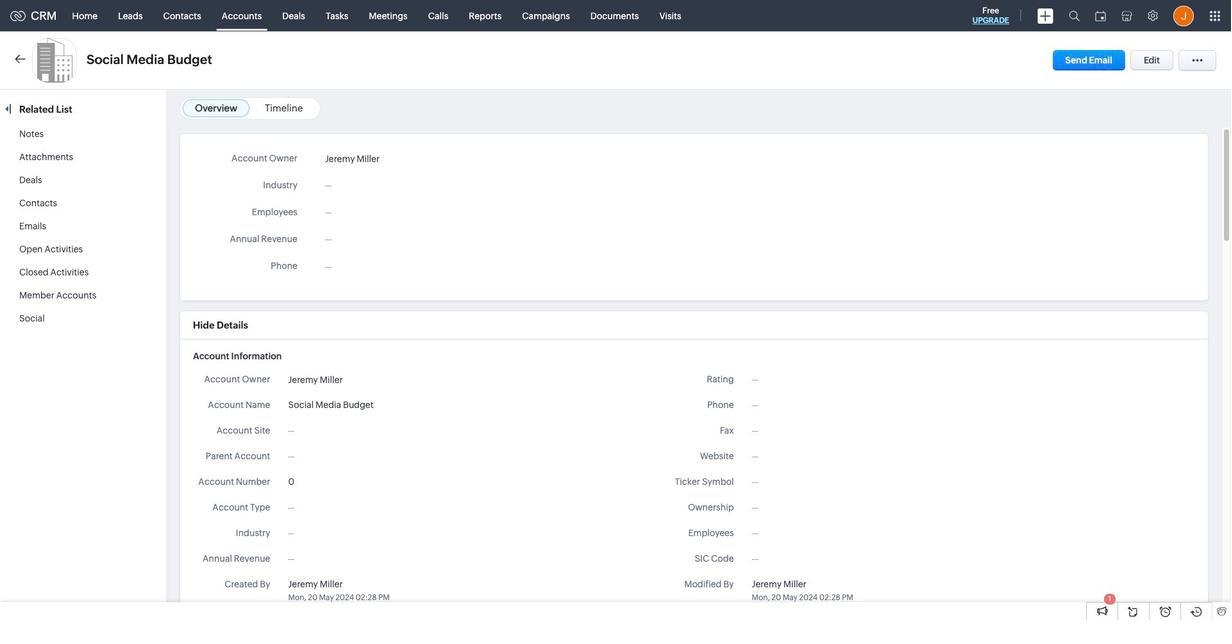 Task type: describe. For each thing, give the bounding box(es) containing it.
search image
[[1069, 10, 1080, 21]]

logo image
[[10, 11, 26, 21]]

search element
[[1061, 0, 1088, 31]]



Task type: vqa. For each thing, say whether or not it's contained in the screenshot.
Chats image
no



Task type: locate. For each thing, give the bounding box(es) containing it.
profile image
[[1174, 5, 1194, 26]]

create menu element
[[1030, 0, 1061, 31]]

create menu image
[[1038, 8, 1054, 23]]

calendar image
[[1095, 11, 1106, 21]]

profile element
[[1166, 0, 1202, 31]]



